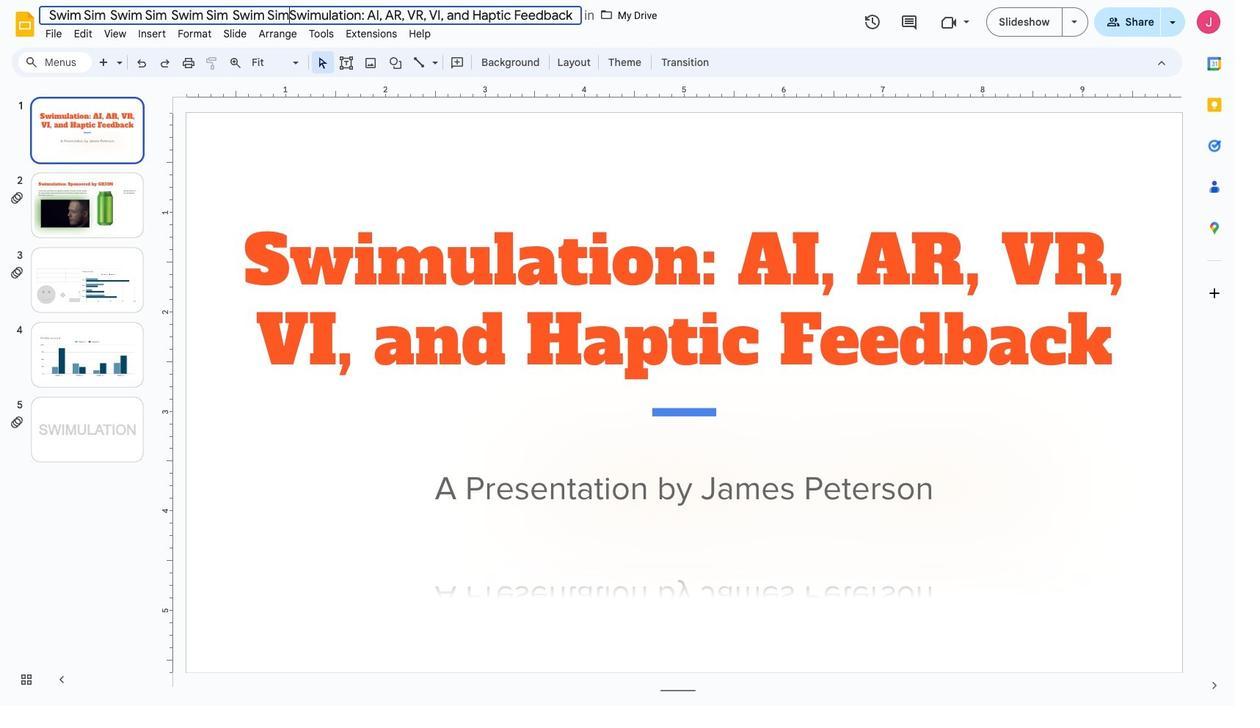 Task type: describe. For each thing, give the bounding box(es) containing it.
main toolbar
[[91, 51, 716, 73]]

zoom image
[[228, 56, 243, 70]]

quick sharing actions image
[[1170, 21, 1176, 44]]

10 menu item from the left
[[403, 25, 437, 43]]

Rename text field
[[39, 6, 582, 25]]

line image
[[412, 56, 427, 70]]

2 menu item from the left
[[68, 25, 98, 43]]

shape image
[[387, 52, 404, 73]]

presentation options image
[[1071, 21, 1077, 23]]

5 menu item from the left
[[172, 25, 218, 43]]

Zoom text field
[[250, 52, 291, 73]]

select line image
[[429, 53, 438, 58]]

print (⌘p) image
[[181, 56, 196, 70]]

add comment (⌘+option+m) image
[[450, 56, 465, 70]]

slides home image
[[12, 11, 38, 37]]

Zoom field
[[247, 52, 305, 73]]

material image
[[600, 8, 613, 21]]

new slide with layout image
[[113, 53, 123, 58]]

insert image image
[[362, 52, 379, 73]]



Task type: locate. For each thing, give the bounding box(es) containing it.
menu item
[[40, 25, 68, 43], [68, 25, 98, 43], [98, 25, 132, 43], [132, 25, 172, 43], [172, 25, 218, 43], [218, 25, 253, 43], [253, 25, 303, 43], [303, 25, 340, 43], [340, 25, 403, 43], [403, 25, 437, 43]]

new slide (ctrl+m) image
[[97, 56, 112, 70]]

Menus field
[[18, 52, 92, 73]]

menu item up the select line image
[[403, 25, 437, 43]]

menu item up undo (⌘z) "image"
[[132, 25, 172, 43]]

menu item up new slide with layout icon
[[98, 25, 132, 43]]

located in my drive google drive folder element
[[581, 6, 660, 24]]

6 menu item from the left
[[218, 25, 253, 43]]

navigation
[[0, 83, 161, 707]]

7 menu item from the left
[[253, 25, 303, 43]]

menu item up the menus field
[[40, 25, 68, 43]]

menu item up insert image
[[340, 25, 403, 43]]

tab list inside the menu bar banner
[[1194, 43, 1235, 666]]

1 menu item from the left
[[40, 25, 68, 43]]

tab list
[[1194, 43, 1235, 666]]

menu bar inside the menu bar banner
[[40, 19, 437, 43]]

paint format image
[[205, 56, 219, 70]]

select (esc) image
[[316, 56, 330, 70]]

menu item up new slide (ctrl+m) image
[[68, 25, 98, 43]]

show all comments image
[[900, 14, 918, 31]]

menu item up print (⌘p) icon
[[172, 25, 218, 43]]

last edit was on october 30, 2023 image
[[864, 13, 882, 31]]

3 menu item from the left
[[98, 25, 132, 43]]

4 menu item from the left
[[132, 25, 172, 43]]

menu bar
[[40, 19, 437, 43]]

menu item up select (esc) image
[[303, 25, 340, 43]]

8 menu item from the left
[[303, 25, 340, 43]]

redo (⌘y) image
[[158, 56, 172, 70]]

text box image
[[339, 56, 354, 70]]

share. shared with 3 people. image
[[1106, 15, 1119, 28]]

menu bar banner
[[0, 0, 1235, 707]]

undo (⌘z) image
[[134, 56, 149, 70]]

menu item up zoom field
[[253, 25, 303, 43]]

9 menu item from the left
[[340, 25, 403, 43]]

hide the menus (ctrl+shift+f) image
[[1154, 56, 1169, 70]]

menu item up zoom image on the left of the page
[[218, 25, 253, 43]]

application
[[0, 0, 1235, 707]]



Task type: vqa. For each thing, say whether or not it's contained in the screenshot.
navigation
yes



